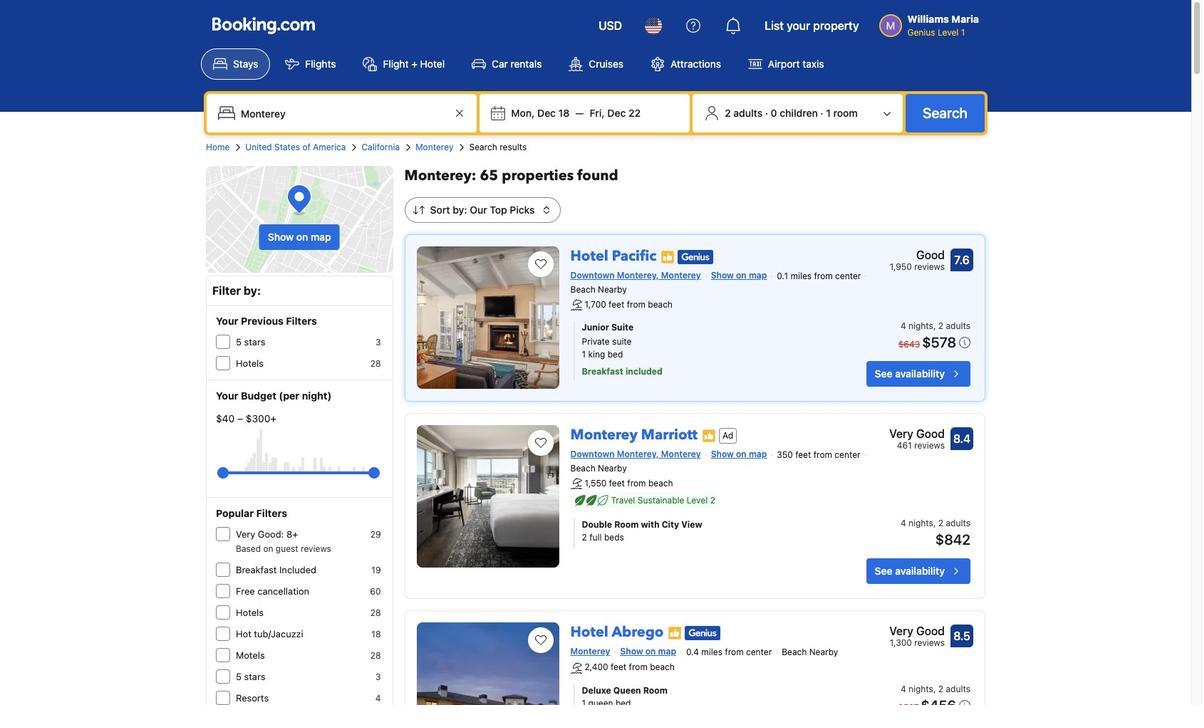 Task type: vqa. For each thing, say whether or not it's contained in the screenshot.
left "·"
yes



Task type: locate. For each thing, give the bounding box(es) containing it.
picks
[[510, 204, 535, 216]]

0 vertical spatial 1
[[961, 27, 965, 38]]

1 vertical spatial 4 nights , 2 adults
[[901, 684, 971, 695]]

0 vertical spatial 5 stars
[[236, 336, 265, 348]]

hotels up budget
[[236, 358, 264, 369]]

0 vertical spatial availability
[[895, 368, 945, 380]]

stars down previous
[[244, 336, 265, 348]]

good element
[[890, 247, 945, 264]]

williams maria genius level 1
[[908, 13, 979, 38]]

properties
[[502, 166, 574, 185]]

2 see from the top
[[875, 565, 893, 578]]

0 horizontal spatial miles
[[702, 647, 723, 658]]

reviews inside 'good 1,950 reviews'
[[915, 262, 945, 272]]

1 very good element from the top
[[890, 426, 945, 443]]

2 downtown monterey, monterey from the top
[[571, 449, 701, 460]]

your down filter
[[216, 315, 238, 327]]

free
[[236, 586, 255, 597]]

2 · from the left
[[821, 107, 824, 119]]

very left 8.5
[[890, 625, 914, 638]]

california link
[[362, 141, 400, 154]]

on inside button
[[296, 231, 308, 243]]

$40 – $300+
[[216, 413, 277, 425]]

ad
[[723, 430, 734, 441]]

18
[[559, 107, 570, 119], [372, 629, 381, 640]]

reviews inside the "very good 461 reviews"
[[915, 441, 945, 451]]

very good element left scored 8.4 element at the right
[[890, 426, 945, 443]]

availability down $643
[[895, 368, 945, 380]]

reviews right 1,950
[[915, 262, 945, 272]]

2 vertical spatial beach
[[782, 647, 807, 658]]

deluxe queen room link
[[582, 685, 823, 698]]

1 vertical spatial 28
[[370, 608, 381, 619]]

see availability
[[875, 368, 945, 380], [875, 565, 945, 578]]

1 availability from the top
[[895, 368, 945, 380]]

1 vertical spatial beach
[[649, 479, 673, 489]]

5 stars down previous
[[236, 336, 265, 348]]

1 vertical spatial stars
[[244, 671, 265, 683]]

by: right filter
[[244, 284, 261, 297]]

beach up the sustainable
[[649, 479, 673, 489]]

2 vertical spatial 28
[[370, 651, 381, 661]]

your up "$40"
[[216, 390, 238, 402]]

1,700 feet from beach
[[585, 299, 673, 310]]

adults up $842
[[946, 518, 971, 529]]

0 vertical spatial good
[[917, 249, 945, 262]]

0 horizontal spatial by:
[[244, 284, 261, 297]]

show on map for monterey marriott
[[711, 449, 767, 460]]

1 horizontal spatial 18
[[559, 107, 570, 119]]

level down maria at right
[[938, 27, 959, 38]]

filters
[[286, 315, 317, 327], [256, 508, 287, 520]]

hotel inside hotel abrego 'link'
[[571, 623, 609, 642]]

your budget (per night)
[[216, 390, 332, 402]]

center left beach nearby
[[746, 647, 772, 658]]

miles for 0.1
[[791, 271, 812, 281]]

1 vertical spatial beach
[[571, 463, 596, 474]]

very
[[890, 428, 914, 441], [236, 529, 255, 540], [890, 625, 914, 638]]

monterey marriott
[[571, 426, 698, 445]]

nearby inside 350 feet from center beach nearby
[[598, 463, 627, 474]]

scored 8.4 element
[[951, 428, 974, 451]]

1 horizontal spatial breakfast
[[582, 367, 624, 377]]

downtown monterey, monterey for marriott
[[571, 449, 701, 460]]

0 vertical spatial 3
[[376, 337, 381, 348]]

feet for marriott
[[609, 479, 625, 489]]

hotel abrego link
[[571, 618, 664, 642]]

0 vertical spatial monterey,
[[617, 270, 659, 281]]

on for monterey marriott
[[736, 449, 747, 460]]

dec left 22 at the top
[[608, 107, 626, 119]]

1 · from the left
[[765, 107, 768, 119]]

miles for 0.4
[[702, 647, 723, 658]]

1 vertical spatial 5 stars
[[236, 671, 265, 683]]

adults inside dropdown button
[[734, 107, 763, 119]]

feet
[[609, 299, 625, 310], [796, 450, 811, 460], [609, 479, 625, 489], [611, 663, 627, 673]]

2 vertical spatial very
[[890, 625, 914, 638]]

abrego
[[612, 623, 664, 642]]

1 inside dropdown button
[[826, 107, 831, 119]]

2 good from the top
[[917, 428, 945, 441]]

feet right 350
[[796, 450, 811, 460]]

miles inside 0.1 miles from center beach nearby
[[791, 271, 812, 281]]

1 vertical spatial very
[[236, 529, 255, 540]]

adults down 8.5
[[946, 684, 971, 695]]

breakfast down king
[[582, 367, 624, 377]]

budget
[[241, 390, 277, 402]]

0 horizontal spatial level
[[687, 496, 708, 506]]

1 horizontal spatial search
[[923, 105, 968, 121]]

1 left king
[[582, 349, 586, 360]]

1 see availability from the top
[[875, 368, 945, 380]]

feet up "travel"
[[609, 479, 625, 489]]

1 vertical spatial filters
[[256, 508, 287, 520]]

junior suite private suite 1 king bed breakfast included
[[582, 322, 663, 377]]

1 vertical spatial center
[[835, 450, 861, 460]]

0 vertical spatial stars
[[244, 336, 265, 348]]

5 down previous
[[236, 336, 242, 348]]

0.1
[[777, 271, 788, 281]]

0 vertical spatial very
[[890, 428, 914, 441]]

room up beds
[[615, 520, 639, 531]]

2 horizontal spatial 1
[[961, 27, 965, 38]]

1 vertical spatial level
[[687, 496, 708, 506]]

1 vertical spatial nights
[[909, 518, 934, 529]]

monterey: 65 properties found
[[405, 166, 619, 185]]

1,550 feet from beach
[[585, 479, 673, 489]]

adults
[[734, 107, 763, 119], [946, 321, 971, 332], [946, 518, 971, 529], [946, 684, 971, 695]]

2 see availability from the top
[[875, 565, 945, 578]]

0 vertical spatial 28
[[370, 359, 381, 369]]

availability
[[895, 368, 945, 380], [895, 565, 945, 578]]

very left scored 8.4 element at the right
[[890, 428, 914, 441]]

search results updated. monterey: 65 properties found. element
[[405, 166, 986, 186]]

from for 350
[[814, 450, 833, 460]]

1 monterey, from the top
[[617, 270, 659, 281]]

1 5 from the top
[[236, 336, 242, 348]]

1 see availability link from the top
[[867, 362, 971, 387]]

0 horizontal spatial 1
[[582, 349, 586, 360]]

1 vertical spatial your
[[216, 390, 238, 402]]

3 good from the top
[[917, 625, 945, 638]]

18 left —
[[559, 107, 570, 119]]

based on guest reviews
[[236, 544, 331, 555]]

from for 2,400
[[629, 663, 648, 673]]

0 horizontal spatial ·
[[765, 107, 768, 119]]

reviews right 461
[[915, 441, 945, 451]]

see for pacific
[[875, 368, 893, 380]]

top
[[490, 204, 507, 216]]

by: left 'our'
[[453, 204, 467, 216]]

stars up resorts
[[244, 671, 265, 683]]

center
[[836, 271, 861, 281], [835, 450, 861, 460], [746, 647, 772, 658]]

show on map button
[[259, 225, 340, 250]]

america
[[313, 142, 346, 153]]

1 horizontal spatial by:
[[453, 204, 467, 216]]

search inside button
[[923, 105, 968, 121]]

1 see from the top
[[875, 368, 893, 380]]

3 , from the top
[[934, 684, 936, 695]]

reviews right 1,300
[[915, 638, 945, 649]]

usd
[[599, 19, 622, 32]]

downtown for hotel
[[571, 270, 615, 281]]

350
[[777, 450, 793, 460]]

2 monterey, from the top
[[617, 449, 659, 460]]

map for hotel pacific
[[749, 270, 767, 281]]

very for monterey marriott
[[890, 428, 914, 441]]

from inside 0.1 miles from center beach nearby
[[814, 271, 833, 281]]

0 vertical spatial 4 nights , 2 adults
[[901, 321, 971, 332]]

1 vertical spatial hotels
[[236, 607, 264, 619]]

see availability link for monterey marriott
[[867, 559, 971, 585]]

full
[[590, 533, 602, 543]]

nearby inside 0.1 miles from center beach nearby
[[598, 284, 627, 295]]

0 vertical spatial your
[[216, 315, 238, 327]]

beach right 0.4 miles from center
[[782, 647, 807, 658]]

junior
[[582, 322, 609, 333]]

1 horizontal spatial level
[[938, 27, 959, 38]]

show
[[268, 231, 294, 243], [711, 270, 734, 281], [711, 449, 734, 460], [620, 647, 643, 657]]

1,550
[[585, 479, 607, 489]]

1 dec from the left
[[538, 107, 556, 119]]

monterey up monterey:
[[416, 142, 454, 153]]

1 inside the williams maria genius level 1
[[961, 27, 965, 38]]

good inside 'good 1,950 reviews'
[[917, 249, 945, 262]]

center inside 350 feet from center beach nearby
[[835, 450, 861, 460]]

0 horizontal spatial 18
[[372, 629, 381, 640]]

show for hotel pacific
[[711, 270, 734, 281]]

2 inside 4 nights , 2 adults $842
[[939, 518, 944, 529]]

1 vertical spatial downtown
[[571, 449, 615, 460]]

by: for filter
[[244, 284, 261, 297]]

2 vertical spatial good
[[917, 625, 945, 638]]

hotel right +
[[420, 58, 445, 70]]

booking.com image
[[212, 17, 315, 34]]

2 vertical spatial hotel
[[571, 623, 609, 642]]

1 vertical spatial 3
[[376, 672, 381, 683]]

1 vertical spatial hotel
[[571, 247, 609, 266]]

1 vertical spatial miles
[[702, 647, 723, 658]]

0 vertical spatial filters
[[286, 315, 317, 327]]

genius discounts available at this property. image
[[678, 250, 714, 264], [678, 250, 714, 264], [685, 627, 721, 641], [685, 627, 721, 641]]

very inside very good 1,300 reviews
[[890, 625, 914, 638]]

see availability down $643
[[875, 368, 945, 380]]

hot tub/jacuzzi
[[236, 629, 303, 640]]

show on map
[[268, 231, 331, 243], [711, 270, 767, 281], [711, 449, 767, 460], [620, 647, 676, 657]]

2 your from the top
[[216, 390, 238, 402]]

4 nights , 2 adults
[[901, 321, 971, 332], [901, 684, 971, 695]]

nights
[[909, 321, 934, 332], [909, 518, 934, 529], [909, 684, 934, 695]]

on
[[296, 231, 308, 243], [736, 270, 747, 281], [736, 449, 747, 460], [263, 544, 273, 555], [646, 647, 656, 657]]

miles right 0.1
[[791, 271, 812, 281]]

rentals
[[511, 58, 542, 70]]

2 vertical spatial beach
[[650, 663, 675, 673]]

1 vertical spatial see
[[875, 565, 893, 578]]

your
[[787, 19, 811, 32]]

8+
[[287, 529, 298, 540]]

scored 8.5 element
[[951, 625, 974, 648]]

5 stars down motels
[[236, 671, 265, 683]]

from inside 350 feet from center beach nearby
[[814, 450, 833, 460]]

1 vertical spatial monterey,
[[617, 449, 659, 460]]

this property is part of our preferred partner program. it's committed to providing excellent service and good value. it'll pay us a higher commission if you make a booking. image
[[661, 250, 675, 264], [661, 250, 675, 264], [702, 429, 716, 443], [702, 429, 716, 443], [668, 627, 683, 641]]

0 vertical spatial room
[[615, 520, 639, 531]]

center left 1,950
[[836, 271, 861, 281]]

1 your from the top
[[216, 315, 238, 327]]

from right 350
[[814, 450, 833, 460]]

results
[[500, 142, 527, 153]]

2 very good element from the top
[[890, 623, 945, 640]]

2 downtown from the top
[[571, 449, 615, 460]]

1 good from the top
[[917, 249, 945, 262]]

tub/jacuzzi
[[254, 629, 303, 640]]

map
[[311, 231, 331, 243], [749, 270, 767, 281], [749, 449, 767, 460], [658, 647, 676, 657]]

1 vertical spatial room
[[643, 685, 668, 696]]

hotel left pacific
[[571, 247, 609, 266]]

2 stars from the top
[[244, 671, 265, 683]]

hotel up 2,400
[[571, 623, 609, 642]]

$40
[[216, 413, 235, 425]]

room
[[834, 107, 858, 119]]

from up suite
[[627, 299, 646, 310]]

beach up junior suite link
[[648, 299, 673, 310]]

1 4 nights , 2 adults from the top
[[901, 321, 971, 332]]

1 vertical spatial good
[[917, 428, 945, 441]]

level inside the williams maria genius level 1
[[938, 27, 959, 38]]

adults left 0
[[734, 107, 763, 119]]

1 vertical spatial very good element
[[890, 623, 945, 640]]

0 vertical spatial beach
[[648, 299, 673, 310]]

see availability link
[[867, 362, 971, 387], [867, 559, 971, 585]]

1 downtown monterey, monterey from the top
[[571, 270, 701, 281]]

0 horizontal spatial dec
[[538, 107, 556, 119]]

center left 461
[[835, 450, 861, 460]]

room right queen
[[643, 685, 668, 696]]

from up queen
[[629, 663, 648, 673]]

0 vertical spatial nearby
[[598, 284, 627, 295]]

0 vertical spatial see availability
[[875, 368, 945, 380]]

0 horizontal spatial search
[[469, 142, 497, 153]]

, up $842
[[934, 518, 936, 529]]

downtown monterey, monterey down pacific
[[571, 270, 701, 281]]

beach inside 0.1 miles from center beach nearby
[[571, 284, 596, 295]]

1 down maria at right
[[961, 27, 965, 38]]

0 vertical spatial by:
[[453, 204, 467, 216]]

beach inside 350 feet from center beach nearby
[[571, 463, 596, 474]]

show for monterey marriott
[[711, 449, 734, 460]]

monterey, down pacific
[[617, 270, 659, 281]]

0 vertical spatial downtown monterey, monterey
[[571, 270, 701, 281]]

breakfast included
[[236, 565, 317, 576]]

1 vertical spatial by:
[[244, 284, 261, 297]]

monterey, for pacific
[[617, 270, 659, 281]]

scored 7.6 element
[[951, 249, 974, 272]]

good for hotel abrego
[[917, 625, 945, 638]]

18 down 60
[[372, 629, 381, 640]]

very good element left 8.5
[[890, 623, 945, 640]]

,
[[934, 321, 936, 332], [934, 518, 936, 529], [934, 684, 936, 695]]

, up $578
[[934, 321, 936, 332]]

your for your budget (per night)
[[216, 390, 238, 402]]

very inside the "very good 461 reviews"
[[890, 428, 914, 441]]

downtown for monterey
[[571, 449, 615, 460]]

of
[[303, 142, 311, 153]]

2 see availability link from the top
[[867, 559, 971, 585]]

see availability down 4 nights , 2 adults $842
[[875, 565, 945, 578]]

1 vertical spatial see availability link
[[867, 559, 971, 585]]

5 down motels
[[236, 671, 242, 683]]

8.5
[[954, 630, 971, 643]]

2 up $578
[[939, 321, 944, 332]]

airport taxis
[[768, 58, 824, 70]]

2 adults · 0 children · 1 room button
[[699, 100, 897, 127]]

0 vertical spatial 18
[[559, 107, 570, 119]]

2 dec from the left
[[608, 107, 626, 119]]

from for 1,700
[[627, 299, 646, 310]]

fri, dec 22 button
[[584, 101, 647, 126]]

downtown down 'hotel pacific'
[[571, 270, 615, 281]]

2 inside "double room with city view 2 full beds"
[[582, 533, 587, 543]]

0 vertical spatial miles
[[791, 271, 812, 281]]

nearby for monterey
[[598, 463, 627, 474]]

search for search results
[[469, 142, 497, 153]]

stars
[[244, 336, 265, 348], [244, 671, 265, 683]]

0 vertical spatial search
[[923, 105, 968, 121]]

1 28 from the top
[[370, 359, 381, 369]]

availability down 4 nights , 2 adults $842
[[895, 565, 945, 578]]

breakfast down based
[[236, 565, 277, 576]]

feet right 1,700
[[609, 299, 625, 310]]

reviews inside very good 1,300 reviews
[[915, 638, 945, 649]]

1 left room
[[826, 107, 831, 119]]

1 downtown from the top
[[571, 270, 615, 281]]

see availability link down $643
[[867, 362, 971, 387]]

4 nights , 2 adults $842
[[901, 518, 971, 548]]

hotel for hotel abrego
[[571, 623, 609, 642]]

2 vertical spatial center
[[746, 647, 772, 658]]

1 vertical spatial availability
[[895, 565, 945, 578]]

from right 0.4
[[725, 647, 744, 658]]

search for search
[[923, 105, 968, 121]]

feet for pacific
[[609, 299, 625, 310]]

monterey marriott image
[[417, 426, 559, 568]]

1 horizontal spatial ·
[[821, 107, 824, 119]]

monterey, down monterey marriott
[[617, 449, 659, 460]]

feet for abrego
[[611, 663, 627, 673]]

good for monterey marriott
[[917, 428, 945, 441]]

2 availability from the top
[[895, 565, 945, 578]]

good left 8.5
[[917, 625, 945, 638]]

taxis
[[803, 58, 824, 70]]

miles right 0.4
[[702, 647, 723, 658]]

center inside 0.1 miles from center beach nearby
[[836, 271, 861, 281]]

2 , from the top
[[934, 518, 936, 529]]

0 vertical spatial downtown
[[571, 270, 615, 281]]

1 horizontal spatial dec
[[608, 107, 626, 119]]

hotel pacific image
[[417, 247, 559, 389]]

beach for abrego
[[650, 663, 675, 673]]

0 vertical spatial 5
[[236, 336, 242, 348]]

1 vertical spatial search
[[469, 142, 497, 153]]

level up view
[[687, 496, 708, 506]]

your
[[216, 315, 238, 327], [216, 390, 238, 402]]

hotels down free
[[236, 607, 264, 619]]

1 vertical spatial downtown monterey, monterey
[[571, 449, 701, 460]]

good left scored 7.6 element
[[917, 249, 945, 262]]

beach up 1,700
[[571, 284, 596, 295]]

home link
[[206, 141, 230, 154]]

group
[[223, 462, 374, 485]]

monterey, for marriott
[[617, 449, 659, 460]]

from for 1,550
[[627, 479, 646, 489]]

show on map inside show on map button
[[268, 231, 331, 243]]

from up "travel"
[[627, 479, 646, 489]]

0 vertical spatial hotels
[[236, 358, 264, 369]]

beach down this property is part of our preferred partner program. it's committed to providing excellent service and good value. it'll pay us a higher commission if you make a booking. image
[[650, 663, 675, 673]]

dec right the mon,
[[538, 107, 556, 119]]

1 vertical spatial see availability
[[875, 565, 945, 578]]

monterey link
[[416, 141, 454, 154]]

2 vertical spatial nights
[[909, 684, 934, 695]]

1 hotels from the top
[[236, 358, 264, 369]]

2 left 'full'
[[582, 533, 587, 543]]

4
[[901, 321, 906, 332], [901, 518, 906, 529], [901, 684, 906, 695], [376, 694, 381, 704]]

0 vertical spatial see availability link
[[867, 362, 971, 387]]

see availability link down 4 nights , 2 adults $842
[[867, 559, 971, 585]]

2 vertical spatial nearby
[[810, 647, 838, 658]]

2 nights from the top
[[909, 518, 934, 529]]

downtown monterey, monterey down monterey marriott
[[571, 449, 701, 460]]

4 nights , 2 adults down very good 1,300 reviews
[[901, 684, 971, 695]]

1 vertical spatial nearby
[[598, 463, 627, 474]]

hotel
[[420, 58, 445, 70], [571, 247, 609, 266], [571, 623, 609, 642]]

1 horizontal spatial miles
[[791, 271, 812, 281]]

good inside the "very good 461 reviews"
[[917, 428, 945, 441]]

downtown up 1,550
[[571, 449, 615, 460]]

very good element
[[890, 426, 945, 443], [890, 623, 945, 640]]

0 vertical spatial beach
[[571, 284, 596, 295]]

1 vertical spatial ,
[[934, 518, 936, 529]]

0 vertical spatial hotel
[[420, 58, 445, 70]]

0 vertical spatial ,
[[934, 321, 936, 332]]

reviews up included
[[301, 544, 331, 555]]

0 vertical spatial center
[[836, 271, 861, 281]]

1 inside junior suite private suite 1 king bed breakfast included
[[582, 349, 586, 360]]

0
[[771, 107, 777, 119]]

1 nights from the top
[[909, 321, 934, 332]]

show for hotel abrego
[[620, 647, 643, 657]]

0 vertical spatial very good element
[[890, 426, 945, 443]]

see availability for hotel pacific
[[875, 368, 945, 380]]

0 vertical spatial breakfast
[[582, 367, 624, 377]]

good right 461
[[917, 428, 945, 441]]

1 vertical spatial 1
[[826, 107, 831, 119]]

map for hotel abrego
[[658, 647, 676, 657]]

center for marriott
[[835, 450, 861, 460]]

see availability for monterey marriott
[[875, 565, 945, 578]]

beach up 1,550
[[571, 463, 596, 474]]

motels
[[236, 650, 265, 661]]

$842
[[936, 532, 971, 548]]

4 nights , 2 adults up $578
[[901, 321, 971, 332]]

1 for maria
[[961, 27, 965, 38]]

filters right previous
[[286, 315, 317, 327]]

reviews for based on guest reviews
[[301, 544, 331, 555]]

2 vertical spatial 1
[[582, 349, 586, 360]]

sort
[[430, 204, 450, 216]]

0 horizontal spatial room
[[615, 520, 639, 531]]

hotel inside flight + hotel link
[[420, 58, 445, 70]]

from right 0.1
[[814, 271, 833, 281]]

1 vertical spatial 5
[[236, 671, 242, 683]]

2 up $842
[[939, 518, 944, 529]]

1 horizontal spatial 1
[[826, 107, 831, 119]]

good inside very good 1,300 reviews
[[917, 625, 945, 638]]

0 vertical spatial nights
[[909, 321, 934, 332]]

0 vertical spatial level
[[938, 27, 959, 38]]

private
[[582, 337, 610, 347]]

hotel inside the hotel pacific link
[[571, 247, 609, 266]]

very up based
[[236, 529, 255, 540]]

2 vertical spatial ,
[[934, 684, 936, 695]]

mon,
[[511, 107, 535, 119]]

2 left 0
[[725, 107, 731, 119]]

feet right 2,400
[[611, 663, 627, 673]]

filters up good:
[[256, 508, 287, 520]]

· right children
[[821, 107, 824, 119]]

show on map for hotel pacific
[[711, 270, 767, 281]]

states
[[274, 142, 300, 153]]

1 vertical spatial breakfast
[[236, 565, 277, 576]]

· left 0
[[765, 107, 768, 119]]

1 horizontal spatial room
[[643, 685, 668, 696]]

, down very good 1,300 reviews
[[934, 684, 936, 695]]

0 vertical spatial see
[[875, 368, 893, 380]]

2 inside dropdown button
[[725, 107, 731, 119]]

0.4
[[686, 647, 699, 658]]



Task type: describe. For each thing, give the bounding box(es) containing it.
2,400 feet from beach
[[585, 663, 675, 673]]

see for marriott
[[875, 565, 893, 578]]

, inside 4 nights , 2 adults $842
[[934, 518, 936, 529]]

bed
[[608, 349, 623, 360]]

60
[[370, 587, 381, 597]]

$643
[[899, 339, 920, 350]]

hot
[[236, 629, 252, 640]]

beach for marriott
[[649, 479, 673, 489]]

1 5 stars from the top
[[236, 336, 265, 348]]

room inside "double room with city view 2 full beds"
[[615, 520, 639, 531]]

$578
[[923, 334, 957, 351]]

from for 0.4
[[725, 647, 744, 658]]

3 nights from the top
[[909, 684, 934, 695]]

suite
[[612, 322, 634, 333]]

nights inside 4 nights , 2 adults $842
[[909, 518, 934, 529]]

by: for sort
[[453, 204, 467, 216]]

beach for monterey marriott
[[571, 463, 596, 474]]

show inside button
[[268, 231, 294, 243]]

1 3 from the top
[[376, 337, 381, 348]]

car
[[492, 58, 508, 70]]

on for hotel abrego
[[646, 647, 656, 657]]

Where are you going? field
[[235, 101, 451, 126]]

airport taxis link
[[736, 48, 837, 80]]

beach for hotel pacific
[[571, 284, 596, 295]]

double room with city view link
[[582, 519, 823, 532]]

car rentals link
[[460, 48, 554, 80]]

california
[[362, 142, 400, 153]]

marriott
[[641, 426, 698, 445]]

search results
[[469, 142, 527, 153]]

included
[[626, 367, 663, 377]]

very good element for marriott
[[890, 426, 945, 443]]

2 28 from the top
[[370, 608, 381, 619]]

usd button
[[590, 9, 631, 43]]

your for your previous filters
[[216, 315, 238, 327]]

property
[[813, 19, 859, 32]]

2 5 from the top
[[236, 671, 242, 683]]

adults inside 4 nights , 2 adults $842
[[946, 518, 971, 529]]

adults up $578
[[946, 321, 971, 332]]

hotel pacific
[[571, 247, 657, 266]]

our
[[470, 204, 487, 216]]

show on map for hotel abrego
[[620, 647, 676, 657]]

flights link
[[273, 48, 348, 80]]

good 1,950 reviews
[[890, 249, 945, 272]]

cruises link
[[557, 48, 636, 80]]

united states of america link
[[245, 141, 346, 154]]

map inside show on map button
[[311, 231, 331, 243]]

hotel for hotel pacific
[[571, 247, 609, 266]]

—
[[576, 107, 584, 119]]

based
[[236, 544, 261, 555]]

cancellation
[[258, 586, 309, 597]]

this property is part of our preferred partner program. it's committed to providing excellent service and good value. it'll pay us a higher commission if you make a booking. image for abrego
[[668, 627, 683, 641]]

included
[[279, 565, 317, 576]]

this property is part of our preferred partner program. it's committed to providing excellent service and good value. it'll pay us a higher commission if you make a booking. image for pacific
[[661, 250, 675, 264]]

reviews for very good 461 reviews
[[915, 441, 945, 451]]

list
[[765, 19, 784, 32]]

view
[[682, 520, 703, 531]]

$300+
[[246, 413, 277, 425]]

resorts
[[236, 693, 269, 704]]

2,400
[[585, 663, 609, 673]]

on for hotel pacific
[[736, 270, 747, 281]]

suite
[[612, 337, 632, 347]]

monterey up 2,400
[[571, 647, 610, 657]]

0.4 miles from center
[[686, 647, 772, 658]]

2 hotels from the top
[[236, 607, 264, 619]]

reviews for very good 1,300 reviews
[[915, 638, 945, 649]]

availability for monterey marriott
[[895, 565, 945, 578]]

2 5 stars from the top
[[236, 671, 265, 683]]

home
[[206, 142, 230, 153]]

flight + hotel link
[[351, 48, 457, 80]]

car rentals
[[492, 58, 542, 70]]

this property is part of our preferred partner program. it's committed to providing excellent service and good value. it'll pay us a higher commission if you make a booking. image
[[668, 627, 683, 641]]

attractions link
[[639, 48, 733, 80]]

sort by: our top picks
[[430, 204, 535, 216]]

pacific
[[612, 247, 657, 266]]

very for hotel abrego
[[890, 625, 914, 638]]

cruises
[[589, 58, 624, 70]]

65
[[480, 166, 498, 185]]

filter
[[212, 284, 241, 297]]

2 down very good 1,300 reviews
[[939, 684, 944, 695]]

monterey up 1,550
[[571, 426, 638, 445]]

your previous filters
[[216, 315, 317, 327]]

beach for pacific
[[648, 299, 673, 310]]

monterey up junior suite link
[[661, 270, 701, 281]]

2 up double room with city view link
[[710, 496, 716, 506]]

beds
[[604, 533, 624, 543]]

from for 0.1
[[814, 271, 833, 281]]

nearby for hotel
[[598, 284, 627, 295]]

travel sustainable level 2
[[611, 496, 716, 506]]

2 4 nights , 2 adults from the top
[[901, 684, 971, 695]]

good:
[[258, 529, 284, 540]]

map for monterey marriott
[[749, 449, 767, 460]]

deluxe queen room
[[582, 685, 668, 696]]

popular
[[216, 508, 254, 520]]

very good element for abrego
[[890, 623, 945, 640]]

1,700
[[585, 299, 606, 310]]

center for pacific
[[836, 271, 861, 281]]

see availability link for hotel pacific
[[867, 362, 971, 387]]

this property is part of our preferred partner program. it's committed to providing excellent service and good value. it'll pay us a higher commission if you make a booking. image for marriott
[[702, 429, 716, 443]]

1,950
[[890, 262, 912, 272]]

your account menu williams maria genius level 1 element
[[879, 6, 985, 39]]

airport
[[768, 58, 800, 70]]

461
[[897, 441, 912, 451]]

(per
[[279, 390, 300, 402]]

stays
[[233, 58, 258, 70]]

29
[[370, 530, 381, 540]]

attractions
[[671, 58, 721, 70]]

hotel pacific link
[[571, 241, 657, 266]]

queen
[[614, 685, 641, 696]]

very good 1,300 reviews
[[890, 625, 945, 649]]

very good 461 reviews
[[890, 428, 945, 451]]

list your property
[[765, 19, 859, 32]]

1 stars from the top
[[244, 336, 265, 348]]

united states of america
[[245, 142, 346, 153]]

1 vertical spatial 18
[[372, 629, 381, 640]]

monterey down marriott
[[661, 449, 701, 460]]

1 , from the top
[[934, 321, 936, 332]]

350 feet from center beach nearby
[[571, 450, 861, 474]]

children
[[780, 107, 818, 119]]

night)
[[302, 390, 332, 402]]

stays link
[[201, 48, 270, 80]]

1 for suite
[[582, 349, 586, 360]]

feet inside 350 feet from center beach nearby
[[796, 450, 811, 460]]

0 horizontal spatial breakfast
[[236, 565, 277, 576]]

availability for hotel pacific
[[895, 368, 945, 380]]

2 adults · 0 children · 1 room
[[725, 107, 858, 119]]

search button
[[906, 94, 985, 133]]

2 3 from the top
[[376, 672, 381, 683]]

hotel abrego image
[[417, 623, 559, 706]]

3 28 from the top
[[370, 651, 381, 661]]

deluxe
[[582, 685, 611, 696]]

7.6
[[955, 254, 970, 267]]

double room with city view 2 full beds
[[582, 520, 703, 543]]

breakfast inside junior suite private suite 1 king bed breakfast included
[[582, 367, 624, 377]]

williams
[[908, 13, 949, 25]]

0.1 miles from center beach nearby
[[571, 271, 861, 295]]

downtown monterey, monterey for pacific
[[571, 270, 701, 281]]

4 inside 4 nights , 2 adults $842
[[901, 518, 906, 529]]



